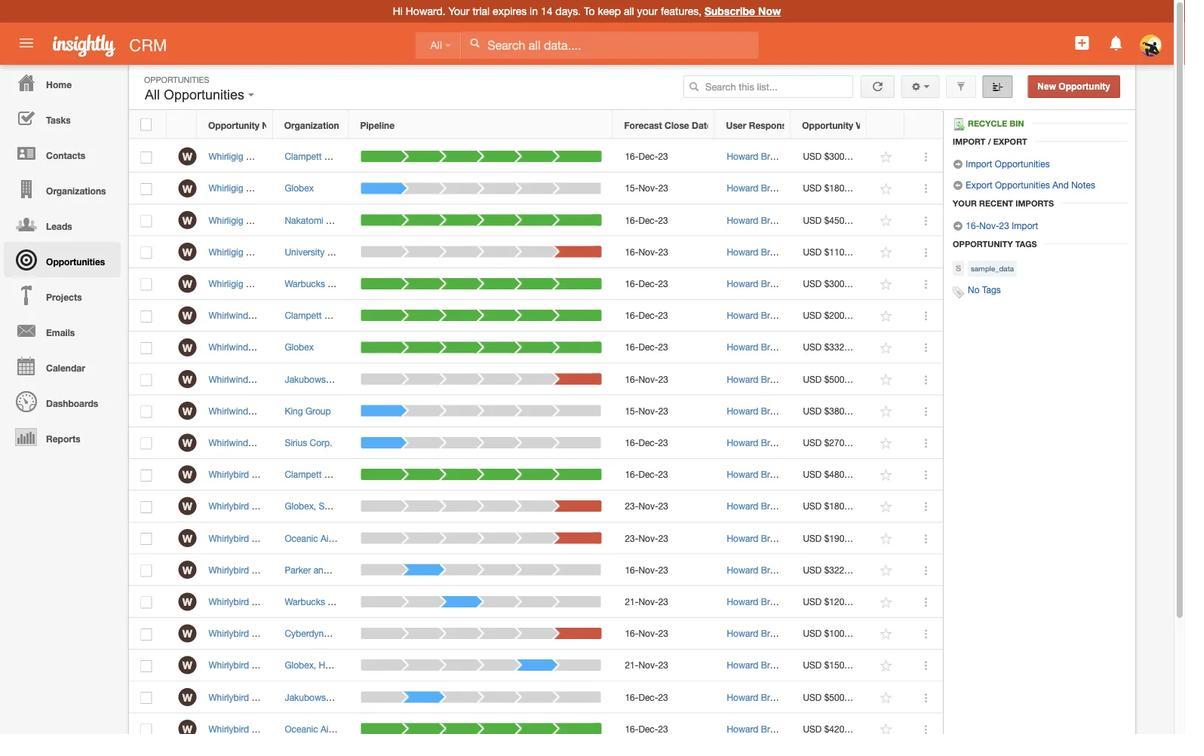 Task type: locate. For each thing, give the bounding box(es) containing it.
usd $‎300,000.00 down usd $‎110,000.00
[[803, 279, 875, 289]]

0 vertical spatial mills
[[394, 279, 413, 289]]

$‎180,000.00 for 23-nov-23
[[824, 501, 875, 512]]

g550 down whirlybird g550 - oceanic airlines - mark sakda
[[252, 565, 274, 576]]

16 w link from the top
[[178, 625, 196, 643]]

jakubowski llc up king group on the bottom left of the page
[[285, 374, 352, 385]]

no
[[968, 285, 980, 295]]

usd $‎500,000.00 cell down the usd $‎150,000.00
[[791, 682, 875, 714]]

subscribe now link
[[705, 5, 781, 17]]

spain up oceanic airlines in the bottom of the page
[[316, 501, 339, 512]]

0 vertical spatial t200
[[252, 629, 272, 639]]

whirligig for whirligig g990 - globex - albert lee
[[209, 183, 243, 194]]

globex link for g990
[[285, 183, 314, 194]]

king group
[[285, 406, 331, 416]]

usd up usd $‎450,000.00 cell
[[803, 183, 822, 194]]

16-dec-23 for whirlwinder x520 - clampett oil and gas, uk - nicholas flores
[[625, 310, 668, 321]]

bin
[[1010, 119, 1024, 129]]

2 15- from the top
[[625, 406, 639, 416]]

1 g990 from the top
[[246, 151, 268, 162]]

5 g550 from the top
[[252, 597, 274, 607]]

roger
[[368, 279, 392, 289], [373, 597, 398, 607]]

5 w link from the top
[[178, 275, 196, 293]]

x520 up whirlwinder x520 - jakubowski llc - jason castillo
[[259, 342, 279, 353]]

globex link for x520
[[285, 342, 314, 353]]

import up tags
[[1012, 220, 1038, 231]]

2 23- from the top
[[625, 533, 639, 544]]

w link for whirlwinder x520 - jakubowski llc - jason castillo
[[178, 370, 196, 388]]

w link for whirlwinder x520 - sirius corp. - tina martin
[[178, 434, 196, 452]]

usd $‎500,000.00 down usd $‎332,000.00
[[803, 374, 875, 385]]

follow image for whirlwinder x520 - globex - albert lee
[[879, 341, 894, 356]]

t200 up whirlybird t200 - jakubowski llc - barbara lane
[[252, 661, 272, 671]]

1 vertical spatial roger
[[373, 597, 398, 607]]

usd $‎180,000.00 up the usd $‎450,000.00
[[803, 183, 875, 194]]

None checkbox
[[140, 119, 152, 131], [141, 152, 152, 164], [141, 183, 152, 195], [141, 247, 152, 259], [141, 374, 152, 386], [141, 438, 152, 450], [141, 470, 152, 482], [141, 502, 152, 514], [141, 534, 152, 546], [141, 629, 152, 641], [141, 693, 152, 705], [141, 725, 152, 735], [140, 119, 152, 131], [141, 152, 152, 164], [141, 183, 152, 195], [141, 247, 152, 259], [141, 374, 152, 386], [141, 438, 152, 450], [141, 470, 152, 482], [141, 502, 152, 514], [141, 534, 152, 546], [141, 629, 152, 641], [141, 693, 152, 705], [141, 725, 152, 735]]

w row
[[129, 141, 943, 173], [129, 173, 943, 205], [129, 205, 943, 237], [129, 237, 943, 268], [129, 268, 943, 300], [129, 300, 943, 332], [129, 332, 943, 364], [129, 364, 943, 396], [129, 396, 943, 428], [129, 428, 943, 459], [129, 459, 943, 491], [129, 491, 943, 523], [129, 523, 943, 555], [129, 555, 943, 587], [129, 587, 943, 619], [129, 619, 943, 650], [129, 650, 943, 682], [129, 682, 943, 714]]

13 brown from the top
[[761, 533, 787, 544]]

9 w link from the top
[[178, 402, 196, 420]]

singapore left aaron
[[377, 151, 418, 162]]

18 w from the top
[[182, 692, 192, 704]]

mills down paula
[[394, 279, 413, 289]]

3 whirlwinder from the top
[[209, 374, 256, 385]]

$‎190,000.00
[[824, 533, 875, 544]]

whirlybird g550 - warbucks industries - roger mills
[[209, 597, 419, 607]]

usd left $‎322,000.00
[[803, 565, 822, 576]]

warbucks industries down parker and company link
[[285, 597, 367, 607]]

1 vertical spatial 23-nov-23
[[625, 533, 668, 544]]

7 w link from the top
[[178, 339, 196, 357]]

21-nov-23 cell for usd $‎120,000.00
[[613, 587, 715, 619]]

usd for whirligig g990 - globex - albert lee
[[803, 183, 822, 194]]

group down whirlwinder x520 - jakubowski llc - jason castillo link
[[306, 406, 331, 416]]

1 vertical spatial lee
[[352, 342, 367, 353]]

1 vertical spatial your
[[953, 198, 977, 208]]

lee up jason
[[352, 342, 367, 353]]

1 whirlybird from the top
[[209, 470, 249, 480]]

1 vertical spatial row
[[129, 714, 943, 735]]

1 vertical spatial $‎180,000.00
[[824, 501, 875, 512]]

0 vertical spatial jakubowski llc
[[285, 374, 352, 385]]

recycle bin link
[[953, 118, 1032, 131]]

16- for whirlybird t200 - jakubowski llc - barbara lane
[[625, 692, 639, 703]]

0 vertical spatial warbucks industries link
[[285, 279, 367, 289]]

1 vertical spatial warbucks industries
[[285, 597, 367, 607]]

0 vertical spatial usd $‎180,000.00 cell
[[791, 173, 875, 205]]

1 vertical spatial 15-nov-23
[[625, 406, 668, 416]]

opportunity right "new"
[[1059, 81, 1111, 92]]

your left trial
[[449, 5, 470, 17]]

howard brown link for whirligig g990 - nakatomi trading corp. - samantha wright
[[727, 215, 787, 225]]

4 16-dec-23 cell from the top
[[613, 300, 715, 332]]

2 16-nov-23 cell from the top
[[613, 364, 715, 396]]

16- for whirlwinder x520 - jakubowski llc - jason castillo
[[625, 374, 639, 385]]

16-dec-23 cell for whirligig g990 - clampett oil and gas, singapore - aaron lang
[[613, 141, 715, 173]]

globex link up whirlwinder x520 - jakubowski llc - jason castillo
[[285, 342, 314, 353]]

usd down user responsible opportunity value at the right top of page
[[803, 151, 822, 162]]

1 vertical spatial 15-nov-23 cell
[[613, 396, 715, 428]]

opportunity tags
[[953, 239, 1037, 249]]

0 vertical spatial row
[[129, 111, 942, 139]]

1 21- from the top
[[625, 597, 639, 607]]

whirligig
[[209, 151, 243, 162], [209, 183, 243, 194], [209, 215, 243, 225], [209, 247, 243, 257], [209, 279, 243, 289]]

1 vertical spatial usd $‎180,000.00
[[803, 501, 875, 512]]

howard for whirligig g990 - warbucks industries - roger mills
[[727, 279, 759, 289]]

whirlwinder x520 - globex - albert lee link
[[209, 342, 374, 353]]

opportunities up export opportunities and notes link
[[995, 158, 1050, 169]]

w link
[[178, 148, 196, 166], [178, 179, 196, 197], [178, 211, 196, 229], [178, 243, 196, 261], [178, 275, 196, 293], [178, 307, 196, 325], [178, 339, 196, 357], [178, 370, 196, 388], [178, 402, 196, 420], [178, 434, 196, 452], [178, 466, 196, 484], [178, 498, 196, 516], [178, 530, 196, 548], [178, 561, 196, 579], [178, 593, 196, 611], [178, 625, 196, 643], [178, 657, 196, 675], [178, 689, 196, 707]]

usd left $‎450,000.00
[[803, 215, 822, 225]]

jakubowski llc down whirlybird t200 - globex, hong kong - terry thomas link
[[285, 692, 352, 703]]

23-nov-23 cell
[[613, 491, 715, 523], [613, 523, 715, 555]]

w link for whirlybird g550 - parker and company - lisa parker
[[178, 561, 196, 579]]

1 jakubowski llc from the top
[[285, 374, 352, 385]]

1 gas from the left
[[353, 470, 369, 480]]

cog image
[[911, 81, 921, 92]]

0 vertical spatial usd $‎300,000.00
[[803, 151, 875, 162]]

circle arrow right image down circle arrow left image
[[953, 221, 963, 232]]

whirlybird for whirlybird g550 - warbucks industries - roger mills
[[209, 597, 249, 607]]

Search this list... text field
[[683, 75, 853, 98]]

whirligig g990 - university of northumbria - paula oliver
[[209, 247, 437, 257]]

all for all
[[430, 40, 442, 51]]

usd for whirlwinder x520 - jakubowski llc - jason castillo
[[803, 374, 822, 385]]

dec- for whirlwinder x520 - clampett oil and gas, uk - nicholas flores
[[639, 310, 658, 321]]

usd left $‎120,000.00
[[803, 597, 822, 607]]

w link for whirlybird t200 - jakubowski llc - barbara lane
[[178, 689, 196, 707]]

roger down paula
[[368, 279, 392, 289]]

g550 down whirlybird g550 - parker and company - lisa parker
[[252, 597, 274, 607]]

t200
[[252, 629, 272, 639], [252, 661, 272, 671], [252, 692, 272, 703]]

import
[[953, 137, 986, 146], [966, 158, 992, 169], [1012, 220, 1038, 231]]

15-nov-23 cell
[[613, 173, 715, 205], [613, 396, 715, 428]]

forecast close date
[[624, 120, 712, 130]]

$‎300,000.00 down value
[[824, 151, 875, 162]]

$‎270,000.00
[[824, 438, 875, 448]]

nicole
[[396, 629, 421, 639]]

howard brown for whirlybird g550 - parker and company - lisa parker
[[727, 565, 787, 576]]

circle arrow right image inside import opportunities link
[[953, 159, 963, 170]]

warbucks industries
[[285, 279, 367, 289], [285, 597, 367, 607]]

warbucks industries link down parker and company link
[[285, 597, 367, 607]]

1 vertical spatial $‎300,000.00
[[824, 279, 875, 289]]

airlines left mark
[[321, 533, 350, 544]]

1 vertical spatial 21-
[[625, 661, 639, 671]]

howard for whirlwinder x520 - king group - chris chen
[[727, 406, 759, 416]]

17 w link from the top
[[178, 657, 196, 675]]

2 w from the top
[[182, 182, 192, 195]]

all down howard.
[[430, 40, 442, 51]]

1 vertical spatial export
[[966, 180, 993, 190]]

lee
[[340, 183, 355, 194], [352, 342, 367, 353]]

0 vertical spatial 21-nov-23
[[625, 597, 668, 607]]

1 whirligig from the top
[[209, 151, 243, 162]]

whirligig for whirligig g990 - warbucks industries - roger mills
[[209, 279, 243, 289]]

howard for whirlybird g550 - warbucks industries - roger mills
[[727, 597, 759, 607]]

2 circle arrow right image from the top
[[953, 221, 963, 232]]

brown for whirlwinder x520 - king group - chris chen
[[761, 406, 787, 416]]

5 g990 from the top
[[246, 279, 268, 289]]

all for all opportunities
[[145, 87, 160, 103]]

0 vertical spatial jakubowski llc link
[[285, 374, 352, 385]]

6 whirlybird from the top
[[209, 629, 249, 639]]

opportunity down 16-nov-23 import link
[[953, 239, 1013, 249]]

4 x520 from the top
[[259, 406, 279, 416]]

follow image inside row
[[879, 723, 894, 735]]

oceanic airlines
[[285, 533, 350, 544]]

row
[[129, 111, 942, 139], [129, 714, 943, 735]]

whirlybird g550 - parker and company - lisa parker link
[[209, 565, 429, 576]]

0 vertical spatial usd $‎500,000.00 cell
[[791, 364, 875, 396]]

usd left $‎190,000.00
[[803, 533, 822, 544]]

16 usd from the top
[[803, 629, 822, 639]]

warren
[[444, 470, 473, 480]]

trial
[[473, 5, 490, 17]]

cell
[[129, 587, 167, 619], [197, 714, 273, 735], [273, 714, 349, 735], [613, 714, 715, 735], [715, 714, 791, 735], [791, 714, 868, 735]]

3 whirligig from the top
[[209, 215, 243, 225]]

0 vertical spatial usd $‎500,000.00
[[803, 374, 875, 385]]

0 vertical spatial katherine
[[403, 470, 441, 480]]

5 follow image from the top
[[879, 469, 894, 483]]

katherine up mark
[[348, 501, 386, 512]]

whirlybird for whirlybird g550 - globex, spain - katherine reyes
[[209, 501, 249, 512]]

0 vertical spatial 15-
[[625, 183, 639, 194]]

howard for whirlybird t200 - jakubowski llc - barbara lane
[[727, 692, 759, 703]]

x520 for sirius corp.
[[259, 438, 279, 448]]

0 vertical spatial import
[[953, 137, 986, 146]]

23 for whirlwinder x520 - clampett oil and gas, uk - nicholas flores
[[658, 310, 668, 321]]

1 vertical spatial mills
[[400, 597, 419, 607]]

0 vertical spatial circle arrow right image
[[953, 159, 963, 170]]

usd for whirligig g990 - warbucks industries - roger mills
[[803, 279, 822, 289]]

1 vertical spatial import
[[966, 158, 992, 169]]

howard for whirlwinder x520 - jakubowski llc - jason castillo
[[727, 374, 759, 385]]

3 howard brown from the top
[[727, 215, 787, 225]]

usd $‎300,000.00 cell
[[791, 141, 875, 173], [791, 268, 875, 300]]

1 16-nov-23 cell from the top
[[613, 237, 715, 268]]

12 w from the top
[[182, 501, 192, 513]]

dashboards link
[[4, 384, 121, 419]]

w for whirlybird g550 - parker and company - lisa parker
[[182, 564, 192, 577]]

None checkbox
[[141, 215, 152, 227], [141, 279, 152, 291], [141, 311, 152, 323], [141, 343, 152, 355], [141, 406, 152, 418], [141, 565, 152, 577], [141, 597, 152, 609], [141, 661, 152, 673], [141, 215, 152, 227], [141, 279, 152, 291], [141, 311, 152, 323], [141, 343, 152, 355], [141, 406, 152, 418], [141, 565, 152, 577], [141, 597, 152, 609], [141, 661, 152, 673]]

dec-
[[639, 151, 658, 162], [639, 215, 658, 225], [639, 279, 658, 289], [639, 310, 658, 321], [639, 342, 658, 353], [639, 438, 658, 448], [639, 470, 658, 480], [639, 692, 658, 703]]

1 21-nov-23 cell from the top
[[613, 587, 715, 619]]

follow image
[[879, 214, 894, 228], [879, 309, 894, 324], [879, 373, 894, 387], [879, 405, 894, 419], [879, 469, 894, 483], [879, 500, 894, 515], [879, 564, 894, 578], [879, 596, 894, 610], [879, 628, 894, 642], [879, 660, 894, 674], [879, 691, 894, 706]]

2 vertical spatial t200
[[252, 692, 272, 703]]

crm
[[129, 35, 167, 55]]

howard for whirligig g990 - clampett oil and gas, singapore - aaron lang
[[727, 151, 759, 162]]

chris
[[343, 406, 364, 416]]

usd $‎500,000.00 down the usd $‎150,000.00
[[803, 692, 875, 703]]

1 vertical spatial usd $‎300,000.00 cell
[[791, 268, 875, 300]]

23- for usd $‎180,000.00
[[625, 501, 639, 512]]

15 brown from the top
[[761, 597, 787, 607]]

usd left $‎480,000.00
[[803, 470, 822, 480]]

0 vertical spatial all
[[430, 40, 442, 51]]

usd $‎180,000.00 cell up the usd $‎450,000.00
[[791, 173, 875, 205]]

all
[[430, 40, 442, 51], [145, 87, 160, 103]]

1 vertical spatial 21-nov-23 cell
[[613, 650, 715, 682]]

16 w from the top
[[182, 628, 192, 641]]

reyes
[[389, 501, 414, 512]]

usd left $‎270,000.00 at the bottom
[[803, 438, 822, 448]]

w link for whirlybird t200 - cyberdyne systems corp. - nicole gomez
[[178, 625, 196, 643]]

no tags link
[[968, 285, 1001, 295]]

g550 down whirlwinder x520 - sirius corp. - tina martin
[[252, 470, 274, 480]]

tasks
[[46, 115, 71, 125]]

1 usd from the top
[[803, 151, 822, 162]]

circle arrow right image inside 16-nov-23 import link
[[953, 221, 963, 232]]

0 vertical spatial globex link
[[285, 183, 314, 194]]

globex,
[[282, 501, 314, 512], [285, 501, 316, 512], [280, 661, 312, 671], [285, 661, 316, 671]]

spain
[[316, 501, 339, 512], [319, 501, 342, 512]]

usd $‎150,000.00 cell
[[791, 650, 875, 682]]

brown
[[761, 151, 787, 162], [761, 183, 787, 194], [761, 215, 787, 225], [761, 247, 787, 257], [761, 279, 787, 289], [761, 310, 787, 321], [761, 342, 787, 353], [761, 374, 787, 385], [761, 406, 787, 416], [761, 438, 787, 448], [761, 470, 787, 480], [761, 501, 787, 512], [761, 533, 787, 544], [761, 565, 787, 576], [761, 597, 787, 607], [761, 629, 787, 639], [761, 661, 787, 671], [761, 692, 787, 703]]

usd $‎300,000.00
[[803, 151, 875, 162], [803, 279, 875, 289]]

1 vertical spatial t200
[[252, 661, 272, 671]]

usd left $‎100,000.00
[[803, 629, 822, 639]]

23 for whirlybird t200 - cyberdyne systems corp. - nicole gomez
[[658, 629, 668, 639]]

mills for whirlybird g550 - warbucks industries - roger mills
[[400, 597, 419, 607]]

23 for whirlwinder x520 - sirius corp. - tina martin
[[658, 438, 668, 448]]

usd down the usd $‎110,000.00 cell
[[803, 279, 822, 289]]

lee for whirligig g990 - globex - albert lee
[[340, 183, 355, 194]]

$‎500,000.00 down $‎332,000.00
[[824, 374, 875, 385]]

$‎500,000.00 down $‎150,000.00
[[824, 692, 875, 703]]

2 x520 from the top
[[259, 342, 279, 353]]

no tags
[[968, 285, 1001, 295]]

1 vertical spatial jakubowski llc
[[285, 692, 352, 703]]

your down circle arrow left image
[[953, 198, 977, 208]]

1 vertical spatial usd $‎300,000.00
[[803, 279, 875, 289]]

1 vertical spatial albert
[[325, 342, 349, 353]]

usd left $‎110,000.00
[[803, 247, 822, 257]]

6 howard from the top
[[727, 310, 759, 321]]

4 brown from the top
[[761, 247, 787, 257]]

1 vertical spatial katherine
[[348, 501, 386, 512]]

calendar link
[[4, 349, 121, 384]]

sample_data link
[[968, 261, 1017, 277]]

opportunities down the crm
[[164, 87, 244, 103]]

23 for whirlybird g550 - clampett oil and gas corp. - katherine warren
[[658, 470, 668, 480]]

16-dec-23 for whirlybird g550 - clampett oil and gas corp. - katherine warren
[[625, 470, 668, 480]]

usd $‎300,000.00 cell down user responsible opportunity value at the right top of page
[[791, 141, 875, 173]]

6 howard brown from the top
[[727, 310, 787, 321]]

spain down whirlybird g550 - clampett oil and gas corp. - katherine warren
[[319, 501, 342, 512]]

jakubowski llc link down whirlybird t200 - globex, hong kong - terry thomas link
[[285, 692, 352, 703]]

1 warbucks industries link from the top
[[285, 279, 367, 289]]

brown for whirligig g990 - nakatomi trading corp. - samantha wright
[[761, 215, 787, 225]]

5 dec- from the top
[[639, 342, 658, 353]]

albert down clampett oil and gas, uk link
[[325, 342, 349, 353]]

usd $‎300,000.00 cell for whirligig g990 - clampett oil and gas, singapore - aaron lang
[[791, 141, 875, 173]]

usd inside cell
[[803, 629, 822, 639]]

king
[[285, 406, 303, 416], [288, 406, 306, 416]]

2 15-nov-23 cell from the top
[[613, 396, 715, 428]]

row group
[[129, 141, 943, 735]]

usd $‎300,000.00 down value
[[803, 151, 875, 162]]

follow image for whirlybird t200 - globex, hong kong - terry thomas
[[879, 660, 894, 674]]

$‎100,000.00
[[824, 629, 875, 639]]

howard brown for whirlybird t200 - cyberdyne systems corp. - nicole gomez
[[727, 629, 787, 639]]

2 21- from the top
[[625, 661, 639, 671]]

6 howard brown link from the top
[[727, 310, 787, 321]]

t200 down whirlybird g550 - warbucks industries - roger mills
[[252, 629, 272, 639]]

group left chris
[[309, 406, 334, 416]]

opportunities up imports on the top of page
[[995, 180, 1050, 190]]

4 howard brown from the top
[[727, 247, 787, 257]]

1 vertical spatial 21-nov-23
[[625, 661, 668, 671]]

16-dec-23 cell for whirlybird t200 - jakubowski llc - barbara lane
[[613, 682, 715, 714]]

usd $‎120,000.00
[[803, 597, 875, 607]]

0 horizontal spatial export
[[966, 180, 993, 190]]

howard brown for whirligig g990 - nakatomi trading corp. - samantha wright
[[727, 215, 787, 225]]

brown for whirligig g990 - warbucks industries - roger mills
[[761, 279, 787, 289]]

usd $‎180,000.00 cell
[[791, 173, 875, 205], [791, 491, 875, 523]]

12 w link from the top
[[178, 498, 196, 516]]

w link for whirligig g990 - globex - albert lee
[[178, 179, 196, 197]]

0 vertical spatial 23-nov-23
[[625, 501, 668, 512]]

2 gas from the left
[[356, 470, 372, 480]]

15-nov-23 for usd $‎380,000.00
[[625, 406, 668, 416]]

$‎180,000.00 up $‎190,000.00
[[824, 501, 875, 512]]

mills up nicole
[[400, 597, 419, 607]]

13 howard brown link from the top
[[727, 533, 787, 544]]

1 horizontal spatial katherine
[[403, 470, 441, 480]]

group
[[306, 406, 331, 416], [309, 406, 334, 416]]

0 vertical spatial usd $‎300,000.00 cell
[[791, 141, 875, 173]]

1 horizontal spatial all
[[430, 40, 442, 51]]

usd
[[803, 151, 822, 162], [803, 183, 822, 194], [803, 215, 822, 225], [803, 247, 822, 257], [803, 279, 822, 289], [803, 310, 822, 321], [803, 342, 822, 353], [803, 374, 822, 385], [803, 406, 822, 416], [803, 438, 822, 448], [803, 470, 822, 480], [803, 501, 822, 512], [803, 533, 822, 544], [803, 565, 822, 576], [803, 597, 822, 607], [803, 629, 822, 639], [803, 661, 822, 671], [803, 692, 822, 703]]

1 vertical spatial circle arrow right image
[[953, 221, 963, 232]]

0 horizontal spatial all
[[145, 87, 160, 103]]

gas,
[[347, 151, 366, 162], [356, 151, 374, 162], [356, 310, 374, 321], [359, 310, 377, 321]]

8 howard brown from the top
[[727, 374, 787, 385]]

usd down usd $‎332,000.00 cell
[[803, 374, 822, 385]]

1 vertical spatial jakubowski llc link
[[285, 692, 352, 703]]

usd $‎180,000.00 up the usd $‎190,000.00 at the right
[[803, 501, 875, 512]]

$‎180,000.00 up $‎450,000.00
[[824, 183, 875, 194]]

4 16-nov-23 cell from the top
[[613, 619, 715, 650]]

1 dec- from the top
[[639, 151, 658, 162]]

kong
[[339, 661, 360, 671], [343, 661, 365, 671]]

1 15- from the top
[[625, 183, 639, 194]]

usd down usd $‎480,000.00 cell on the right
[[803, 501, 822, 512]]

10 w from the top
[[182, 437, 192, 450]]

1 vertical spatial $‎500,000.00
[[824, 692, 875, 703]]

airlines up parker and company
[[318, 533, 347, 544]]

usd for whirligig g990 - clampett oil and gas, singapore - aaron lang
[[803, 151, 822, 162]]

0 vertical spatial 21-
[[625, 597, 639, 607]]

x520 left "sirius corp." link
[[259, 438, 279, 448]]

4 w link from the top
[[178, 243, 196, 261]]

katherine left warren
[[403, 470, 441, 480]]

all link
[[415, 32, 461, 59]]

usd $‎500,000.00 cell
[[791, 364, 875, 396], [791, 682, 875, 714]]

1 vertical spatial usd $‎500,000.00 cell
[[791, 682, 875, 714]]

1 vertical spatial usd $‎180,000.00 cell
[[791, 491, 875, 523]]

usd left $‎332,000.00
[[803, 342, 822, 353]]

1 vertical spatial 23-
[[625, 533, 639, 544]]

usd $‎100,000.00 cell
[[791, 619, 875, 650]]

11 w from the top
[[182, 469, 192, 481]]

16-
[[625, 151, 639, 162], [625, 215, 639, 225], [966, 220, 980, 231], [625, 247, 639, 257], [625, 279, 639, 289], [625, 310, 639, 321], [625, 342, 639, 353], [625, 374, 639, 385], [625, 438, 639, 448], [625, 470, 639, 480], [625, 565, 639, 576], [625, 629, 639, 639], [625, 692, 639, 703]]

0 vertical spatial 15-nov-23 cell
[[613, 173, 715, 205]]

g550 left globex, spain
[[252, 501, 274, 512]]

1 vertical spatial 15-
[[625, 406, 639, 416]]

21-nov-23
[[625, 597, 668, 607], [625, 661, 668, 671]]

refresh list image
[[871, 81, 885, 92]]

x520 left king group link
[[259, 406, 279, 416]]

export down the bin
[[993, 137, 1027, 146]]

oil
[[316, 151, 327, 162], [324, 151, 335, 162], [324, 310, 335, 321], [327, 310, 338, 321], [322, 470, 333, 480], [324, 470, 335, 480]]

23 for whirligig g990 - university of northumbria - paula oliver
[[658, 247, 668, 257]]

usd $‎500,000.00 cell up usd $‎380,000.00
[[791, 364, 875, 396]]

follow image for whirlybird g550 - oceanic airlines - mark sakda
[[879, 532, 894, 547]]

follow image for whirlwinder x520 - clampett oil and gas, uk - nicholas flores
[[879, 309, 894, 324]]

w for whirlybird g550 - globex, spain - katherine reyes
[[182, 501, 192, 513]]

0 horizontal spatial your
[[449, 5, 470, 17]]

2 jakubowski llc link from the top
[[285, 692, 352, 703]]

lee for whirlwinder x520 - globex - albert lee
[[352, 342, 367, 353]]

3 16-nov-23 cell from the top
[[613, 555, 715, 587]]

1 23-nov-23 from the top
[[625, 501, 668, 512]]

0 vertical spatial 21-nov-23 cell
[[613, 587, 715, 619]]

usd left $‎200,000.00
[[803, 310, 822, 321]]

0 vertical spatial 23-
[[625, 501, 639, 512]]

samantha
[[381, 215, 422, 225]]

jakubowski llc
[[285, 374, 352, 385], [285, 692, 352, 703]]

0 horizontal spatial katherine
[[348, 501, 386, 512]]

albert
[[314, 183, 338, 194], [325, 342, 349, 353]]

g990 for nakatomi
[[246, 215, 268, 225]]

$‎120,000.00
[[824, 597, 875, 607]]

12 usd from the top
[[803, 501, 822, 512]]

8 brown from the top
[[761, 374, 787, 385]]

whirlybird t200 - cyberdyne systems corp. - nicole gomez link
[[209, 629, 460, 639]]

pipeline
[[360, 120, 395, 130]]

usd for whirligig g990 - nakatomi trading corp. - samantha wright
[[803, 215, 822, 225]]

w for whirlybird t200 - cyberdyne systems corp. - nicole gomez
[[182, 628, 192, 641]]

import for import / export
[[953, 137, 986, 146]]

usd $‎300,000.00 for whirligig g990 - warbucks industries - roger mills
[[803, 279, 875, 289]]

warbucks industries down 'whirligig g990 - university of northumbria - paula oliver' link
[[285, 279, 367, 289]]

t200 down whirlybird t200 - globex, hong kong - terry thomas
[[252, 692, 272, 703]]

warbucks industries link down 'whirligig g990 - university of northumbria - paula oliver' link
[[285, 279, 367, 289]]

white image
[[469, 38, 480, 48]]

1 vertical spatial globex link
[[285, 342, 314, 353]]

all inside button
[[145, 87, 160, 103]]

$‎300,000.00 up $‎200,000.00
[[824, 279, 875, 289]]

g990 for university
[[246, 247, 268, 257]]

circle arrow right image up circle arrow left image
[[953, 159, 963, 170]]

0 vertical spatial albert
[[314, 183, 338, 194]]

follow image for whirlwinder x520 - jakubowski llc - jason castillo
[[879, 373, 894, 387]]

all down the crm
[[145, 87, 160, 103]]

1 vertical spatial usd $‎500,000.00
[[803, 692, 875, 703]]

export right circle arrow left image
[[966, 180, 993, 190]]

import left /
[[953, 137, 986, 146]]

systems
[[327, 629, 362, 639], [331, 629, 366, 639]]

0 vertical spatial 15-nov-23
[[625, 183, 668, 194]]

follow image for whirlybird g550 - globex, spain - katherine reyes
[[879, 500, 894, 515]]

0 vertical spatial lee
[[340, 183, 355, 194]]

cyberdyne
[[280, 629, 324, 639], [285, 629, 329, 639]]

usd $‎180,000.00 cell up the usd $‎190,000.00 at the right
[[791, 491, 875, 523]]

dec- for whirlwinder x520 - globex - albert lee
[[639, 342, 658, 353]]

/
[[988, 137, 991, 146]]

0 vertical spatial warbucks industries
[[285, 279, 367, 289]]

howard brown link for whirlybird t200 - cyberdyne systems corp. - nicole gomez
[[727, 629, 787, 639]]

1 row from the top
[[129, 111, 942, 139]]

jakubowski llc link up king group on the bottom left of the page
[[285, 374, 352, 385]]

23
[[658, 151, 668, 162], [658, 183, 668, 194], [658, 215, 668, 225], [999, 220, 1009, 231], [658, 247, 668, 257], [658, 279, 668, 289], [658, 310, 668, 321], [658, 342, 668, 353], [658, 374, 668, 385], [658, 406, 668, 416], [658, 438, 668, 448], [658, 470, 668, 480], [658, 501, 668, 512], [658, 533, 668, 544], [658, 565, 668, 576], [658, 597, 668, 607], [658, 629, 668, 639], [658, 661, 668, 671], [658, 692, 668, 703]]

w for whirlybird g550 - clampett oil and gas corp. - katherine warren
[[182, 469, 192, 481]]

10 w link from the top
[[178, 434, 196, 452]]

follow image
[[879, 150, 894, 165], [879, 182, 894, 196], [879, 246, 894, 260], [879, 278, 894, 292], [879, 341, 894, 356], [879, 437, 894, 451], [879, 532, 894, 547], [879, 723, 894, 735]]

0 vertical spatial $‎180,000.00
[[824, 183, 875, 194]]

4 follow image from the top
[[879, 278, 894, 292]]

opportunities link
[[4, 242, 121, 278]]

usd $‎300,000.00 cell up usd $‎200,000.00
[[791, 268, 875, 300]]

16- for whirlwinder x520 - clampett oil and gas, uk - nicholas flores
[[625, 310, 639, 321]]

albert up whirligig g990 - nakatomi trading corp. - samantha wright
[[314, 183, 338, 194]]

16- for whirlwinder x520 - sirius corp. - tina martin
[[625, 438, 639, 448]]

16-nov-23
[[625, 247, 668, 257], [625, 374, 668, 385], [625, 565, 668, 576], [625, 629, 668, 639]]

16-dec-23 cell
[[613, 141, 715, 173], [613, 205, 715, 237], [613, 268, 715, 300], [613, 300, 715, 332], [613, 332, 715, 364], [613, 428, 715, 459], [613, 459, 715, 491], [613, 682, 715, 714]]

1 $‎500,000.00 from the top
[[824, 374, 875, 385]]

company
[[329, 565, 368, 576], [331, 565, 371, 576]]

14 howard brown link from the top
[[727, 565, 787, 576]]

8 usd from the top
[[803, 374, 822, 385]]

howard
[[727, 151, 759, 162], [727, 183, 759, 194], [727, 215, 759, 225], [727, 247, 759, 257], [727, 279, 759, 289], [727, 310, 759, 321], [727, 342, 759, 353], [727, 374, 759, 385], [727, 406, 759, 416], [727, 438, 759, 448], [727, 470, 759, 480], [727, 501, 759, 512], [727, 533, 759, 544], [727, 565, 759, 576], [727, 597, 759, 607], [727, 629, 759, 639], [727, 661, 759, 671], [727, 692, 759, 703]]

18 w link from the top
[[178, 689, 196, 707]]

usd $‎500,000.00 for 16-nov-23
[[803, 374, 875, 385]]

x520 down whirlwinder x520 - globex - albert lee
[[259, 374, 279, 385]]

2 dec- from the top
[[639, 215, 658, 225]]

1 vertical spatial all
[[145, 87, 160, 103]]

singapore down pipeline on the top left of page
[[369, 151, 410, 162]]

nov- for whirlybird g550 - oceanic airlines - mark sakda
[[639, 533, 658, 544]]

9 follow image from the top
[[879, 628, 894, 642]]

4 g550 from the top
[[252, 565, 274, 576]]

10 howard from the top
[[727, 438, 759, 448]]

circle arrow right image
[[953, 159, 963, 170], [953, 221, 963, 232]]

g550 left oceanic airlines in the bottom of the page
[[252, 533, 274, 544]]

0 vertical spatial roger
[[368, 279, 392, 289]]

whirlwinder x520 - sirius corp. - tina martin link
[[209, 438, 397, 448]]

2 whirligig from the top
[[209, 183, 243, 194]]

usd left $‎380,000.00
[[803, 406, 822, 416]]

howard brown for whirlybird t200 - jakubowski llc - barbara lane
[[727, 692, 787, 703]]

globex, spain
[[285, 501, 342, 512]]

-
[[270, 151, 274, 162], [412, 151, 416, 162], [270, 183, 274, 194], [308, 183, 311, 194], [270, 215, 274, 225], [375, 215, 379, 225], [270, 247, 274, 257], [382, 247, 386, 257], [270, 279, 274, 289], [361, 279, 365, 289], [282, 310, 285, 321], [395, 310, 399, 321], [282, 342, 285, 353], [319, 342, 323, 353], [282, 374, 285, 385], [357, 374, 361, 385], [282, 406, 285, 416], [336, 406, 340, 416], [282, 438, 285, 448], [338, 438, 341, 448], [276, 470, 280, 480], [397, 470, 400, 480], [276, 501, 280, 512], [342, 501, 345, 512], [276, 533, 280, 544], [350, 533, 353, 544], [276, 565, 280, 576], [371, 565, 374, 576], [276, 597, 280, 607], [367, 597, 371, 607], [274, 629, 278, 639], [389, 629, 393, 639], [274, 661, 278, 671], [363, 661, 367, 671], [274, 692, 278, 703], [350, 692, 354, 703]]

w for whirligig g990 - nakatomi trading corp. - samantha wright
[[182, 214, 192, 227]]

roger down lisa
[[373, 597, 398, 607]]

usd left $‎150,000.00
[[803, 661, 822, 671]]

$‎200,000.00
[[824, 310, 875, 321]]

date
[[692, 120, 712, 130]]

0 vertical spatial $‎300,000.00
[[824, 151, 875, 162]]

8 dec- from the top
[[639, 692, 658, 703]]

mills
[[394, 279, 413, 289], [400, 597, 419, 607]]

value
[[856, 120, 879, 130]]

0 vertical spatial usd $‎180,000.00
[[803, 183, 875, 194]]

howard brown link for whirlwinder x520 - king group - chris chen
[[727, 406, 787, 416]]

whirligig g990 - warbucks industries - roger mills link
[[209, 279, 420, 289]]

2 jakubowski llc from the top
[[285, 692, 352, 703]]

1 brown from the top
[[761, 151, 787, 162]]

11 w link from the top
[[178, 466, 196, 484]]

3 g550 from the top
[[252, 533, 274, 544]]

16-nov-23 cell
[[613, 237, 715, 268], [613, 364, 715, 396], [613, 555, 715, 587], [613, 619, 715, 650]]

1 23-nov-23 cell from the top
[[613, 491, 715, 523]]

usd for whirlybird g550 - oceanic airlines - mark sakda
[[803, 533, 822, 544]]

import / export
[[953, 137, 1027, 146]]

4 16-nov-23 from the top
[[625, 629, 668, 639]]

1 16-nov-23 from the top
[[625, 247, 668, 257]]

16-dec-23 for whirlwinder x520 - sirius corp. - tina martin
[[625, 438, 668, 448]]

northumbria down whirligig g990 - nakatomi trading corp. - samantha wright link
[[329, 247, 380, 257]]

6 follow image from the top
[[879, 437, 894, 451]]

2 usd $‎180,000.00 cell from the top
[[791, 491, 875, 523]]

whirligig for whirligig g990 - university of northumbria - paula oliver
[[209, 247, 243, 257]]

1 king from the left
[[285, 406, 303, 416]]

0 vertical spatial $‎500,000.00
[[824, 374, 875, 385]]

circle arrow right image for 16-nov-23 import
[[953, 221, 963, 232]]

21-nov-23 cell
[[613, 587, 715, 619], [613, 650, 715, 682]]

usd down the usd $‎150,000.00 cell
[[803, 692, 822, 703]]

5 w from the top
[[182, 278, 192, 290]]

w link for whirlybird g550 - globex, spain - katherine reyes
[[178, 498, 196, 516]]

globex link up whirligig g990 - nakatomi trading corp. - samantha wright
[[285, 183, 314, 194]]

sakda
[[379, 533, 405, 544]]

globex, hong kong link
[[285, 661, 365, 671]]

$‎500,000.00
[[824, 374, 875, 385], [824, 692, 875, 703]]

navigation
[[0, 65, 121, 455]]

usd $‎480,000.00 cell
[[791, 459, 875, 491]]

w for whirligig g990 - university of northumbria - paula oliver
[[182, 246, 192, 259]]

2 g550 from the top
[[252, 501, 274, 512]]

emails
[[46, 327, 75, 338]]

whirlwinder for whirlwinder x520 - sirius corp. - tina martin
[[209, 438, 256, 448]]

w for whirlwinder x520 - jakubowski llc - jason castillo
[[182, 373, 192, 386]]

x520 up whirlwinder x520 - globex - albert lee
[[259, 310, 279, 321]]

16-nov-23 for usd $‎500,000.00
[[625, 374, 668, 385]]

1 horizontal spatial export
[[993, 137, 1027, 146]]

1 vertical spatial warbucks industries link
[[285, 597, 367, 607]]

import down /
[[966, 158, 992, 169]]

export
[[993, 137, 1027, 146], [966, 180, 993, 190]]

lee down clampett oil and gas, singapore link
[[340, 183, 355, 194]]

23-nov-23 for usd $‎190,000.00
[[625, 533, 668, 544]]

all inside 'link'
[[430, 40, 442, 51]]

17 howard from the top
[[727, 661, 759, 671]]

northumbria left paula
[[338, 247, 388, 257]]

opportunities inside button
[[164, 87, 244, 103]]

follow image for whirlwinder x520 - king group - chris chen
[[879, 405, 894, 419]]

3 w link from the top
[[178, 211, 196, 229]]



Task type: vqa. For each thing, say whether or not it's contained in the screenshot.
the Contacts within the Import Contacts And Notes 'link'
no



Task type: describe. For each thing, give the bounding box(es) containing it.
circle arrow left image
[[953, 180, 963, 191]]

1 horizontal spatial your
[[953, 198, 977, 208]]

16- for whirligig g990 - university of northumbria - paula oliver
[[625, 247, 639, 257]]

whirligig g990 - clampett oil and gas, singapore - aaron lang link
[[209, 151, 472, 162]]

23 for whirlybird g550 - oceanic airlines - mark sakda
[[658, 533, 668, 544]]

2 systems from the left
[[331, 629, 366, 639]]

whirlybird g550 - oceanic airlines - mark sakda link
[[209, 533, 412, 544]]

7 w row from the top
[[129, 332, 943, 364]]

23 for whirligig g990 - nakatomi trading corp. - samantha wright
[[658, 215, 668, 225]]

2 kong from the left
[[343, 661, 365, 671]]

usd $‎190,000.00 cell
[[791, 523, 875, 555]]

jakubowski llc link for barbara
[[285, 692, 352, 703]]

whirlybird g550 - warbucks industries - roger mills link
[[209, 597, 426, 607]]

2 king from the left
[[288, 406, 306, 416]]

16- for whirligig g990 - clampett oil and gas, singapore - aaron lang
[[625, 151, 639, 162]]

howard for whirlybird t200 - cyberdyne systems corp. - nicole gomez
[[727, 629, 759, 639]]

2 row from the top
[[129, 714, 943, 735]]

brown for whirlybird g550 - globex, spain - katherine reyes
[[761, 501, 787, 512]]

mills for whirligig g990 - warbucks industries - roger mills
[[394, 279, 413, 289]]

opportunity left name
[[208, 120, 260, 130]]

clampett oil and gas corp.
[[285, 470, 397, 480]]

usd $‎180,000.00 cell for 15-nov-23
[[791, 173, 875, 205]]

howard brown for whirligig g990 - university of northumbria - paula oliver
[[727, 247, 787, 257]]

usd $‎200,000.00 cell
[[791, 300, 875, 332]]

usd $‎332,000.00 cell
[[791, 332, 875, 364]]

16- for whirlwinder x520 - globex - albert lee
[[625, 342, 639, 353]]

nakatomi trading corp. link
[[285, 215, 381, 225]]

recycle
[[968, 119, 1007, 129]]

15- for usd $‎180,000.00
[[625, 183, 639, 194]]

import opportunities
[[963, 158, 1050, 169]]

mark
[[356, 533, 376, 544]]

usd for whirlybird t200 - globex, hong kong - terry thomas
[[803, 661, 822, 671]]

hi howard. your trial expires in 14 days. to keep all your features, subscribe now
[[393, 5, 781, 17]]

usd for whirlybird g550 - warbucks industries - roger mills
[[803, 597, 822, 607]]

show sidebar image
[[992, 81, 1003, 92]]

usd $‎322,000.00
[[803, 565, 875, 576]]

row group containing w
[[129, 141, 943, 735]]

usd $‎450,000.00 cell
[[791, 205, 875, 237]]

12 w row from the top
[[129, 491, 943, 523]]

$‎322,000.00
[[824, 565, 875, 576]]

t200 for cyberdyne
[[252, 629, 272, 639]]

18 w row from the top
[[129, 682, 943, 714]]

sirius corp. link
[[285, 438, 332, 448]]

1 hong from the left
[[315, 661, 336, 671]]

howard for whirlybird t200 - globex, hong kong - terry thomas
[[727, 661, 759, 671]]

21-nov-23 cell for usd $‎150,000.00
[[613, 650, 715, 682]]

organization
[[284, 120, 339, 130]]

whirligig g990 - university of northumbria - paula oliver link
[[209, 247, 444, 257]]

whirlwinder x520 - clampett oil and gas, uk - nicholas flores
[[209, 310, 463, 321]]

lang
[[445, 151, 465, 162]]

follow image for whirligig g990 - globex - albert lee
[[879, 182, 894, 196]]

2 hong from the left
[[319, 661, 341, 671]]

howard for whirlybird g550 - clampett oil and gas corp. - katherine warren
[[727, 470, 759, 480]]

16-nov-23 import
[[963, 220, 1038, 231]]

1 northumbria from the left
[[329, 247, 380, 257]]

barbara
[[356, 692, 388, 703]]

1 trading from the left
[[318, 215, 348, 225]]

14 w row from the top
[[129, 555, 943, 587]]

reports
[[46, 434, 80, 444]]

2 w row from the top
[[129, 173, 943, 205]]

1 airlines from the left
[[318, 533, 347, 544]]

usd $‎180,000.00 for 23-nov-23
[[803, 501, 875, 512]]

nov- for whirlybird g550 - parker and company - lisa parker
[[639, 565, 658, 576]]

opportunities up all opportunities
[[144, 75, 209, 84]]

usd for whirlwinder x520 - sirius corp. - tina martin
[[803, 438, 822, 448]]

opportunity left value
[[802, 120, 853, 130]]

whirlwinder x520 - globex - albert lee
[[209, 342, 367, 353]]

$‎450,000.00
[[824, 215, 875, 225]]

follow image for whirligig g990 - nakatomi trading corp. - samantha wright
[[879, 214, 894, 228]]

1 cyberdyne from the left
[[280, 629, 324, 639]]

16-nov-23 for usd $‎100,000.00
[[625, 629, 668, 639]]

w for whirligig g990 - globex - albert lee
[[182, 182, 192, 195]]

all opportunities
[[145, 87, 248, 103]]

2 parker from the left
[[285, 565, 311, 576]]

albert for whirlwinder x520 - globex - albert lee
[[325, 342, 349, 353]]

usd $‎270,000.00 cell
[[791, 428, 875, 459]]

16-dec-23 for whirlybird t200 - jakubowski llc - barbara lane
[[625, 692, 668, 703]]

hi
[[393, 5, 403, 17]]

howard brown link for whirlybird g550 - parker and company - lisa parker
[[727, 565, 787, 576]]

1 singapore from the left
[[369, 151, 410, 162]]

gomez
[[424, 629, 453, 639]]

usd $‎500,000.00 for 16-dec-23
[[803, 692, 875, 703]]

2 oceanic from the left
[[285, 533, 318, 544]]

and
[[1053, 180, 1069, 190]]

imports
[[1016, 198, 1054, 208]]

g990 for clampett
[[246, 151, 268, 162]]

16- for whirlybird t200 - cyberdyne systems corp. - nicole gomez
[[625, 629, 639, 639]]

navigation containing home
[[0, 65, 121, 455]]

whirligig g990 - globex - albert lee link
[[209, 183, 363, 194]]

brown for whirlybird g550 - parker and company - lisa parker
[[761, 565, 787, 576]]

1 sirius from the left
[[285, 438, 307, 448]]

recent
[[979, 198, 1013, 208]]

howard brown link for whirlwinder x520 - clampett oil and gas, uk - nicholas flores
[[727, 310, 787, 321]]

Search all data.... text field
[[461, 32, 758, 59]]

2 university from the left
[[285, 247, 325, 257]]

usd $‎300,000.00 for whirligig g990 - clampett oil and gas, singapore - aaron lang
[[803, 151, 875, 162]]

16- for whirligig g990 - warbucks industries - roger mills
[[625, 279, 639, 289]]

1 systems from the left
[[327, 629, 362, 639]]

howard brown link for whirlybird t200 - jakubowski llc - barbara lane
[[727, 692, 787, 703]]

tags
[[982, 285, 1001, 295]]

clampett oil and gas, uk link
[[285, 310, 389, 321]]

jakubowski llc for jason
[[285, 374, 352, 385]]

cyberdyne systems corp.
[[285, 629, 391, 639]]

16-dec-23 cell for whirlwinder x520 - sirius corp. - tina martin
[[613, 428, 715, 459]]

$‎332,000.00
[[824, 342, 875, 353]]

parker and company
[[285, 565, 371, 576]]

usd for whirlwinder x520 - clampett oil and gas, uk - nicholas flores
[[803, 310, 822, 321]]

1 group from the left
[[306, 406, 331, 416]]

1 of from the left
[[319, 247, 327, 257]]

$‎180,000.00 for 15-nov-23
[[824, 183, 875, 194]]

usd $‎380,000.00 cell
[[791, 396, 875, 428]]

whirlwinder x520 - jakubowski llc - jason castillo link
[[209, 374, 428, 385]]

notes
[[1071, 180, 1095, 190]]

follow image for whirlybird g550 - clampett oil and gas corp. - katherine warren
[[879, 469, 894, 483]]

usd $‎180,000.00 cell for 23-nov-23
[[791, 491, 875, 523]]

w link for whirligig g990 - nakatomi trading corp. - samantha wright
[[178, 211, 196, 229]]

oliver
[[414, 247, 437, 257]]

2 northumbria from the left
[[338, 247, 388, 257]]

home
[[46, 79, 72, 90]]

howard brown link for whirlwinder x520 - sirius corp. - tina martin
[[727, 438, 787, 448]]

usd $‎300,000.00 cell for whirligig g990 - warbucks industries - roger mills
[[791, 268, 875, 300]]

howard brown for whirlwinder x520 - king group - chris chen
[[727, 406, 787, 416]]

14
[[541, 5, 553, 17]]

whirligig for whirligig g990 - clampett oil and gas, singapore - aaron lang
[[209, 151, 243, 162]]

parker and company link
[[285, 565, 371, 576]]

8 w row from the top
[[129, 364, 943, 396]]

whirlybird g550 - globex, spain - katherine reyes
[[209, 501, 414, 512]]

howard brown link for whirlwinder x520 - globex - albert lee
[[727, 342, 787, 353]]

howard brown link for whirlybird g550 - clampett oil and gas corp. - katherine warren
[[727, 470, 787, 480]]

whirligig g990 - nakatomi trading corp. - samantha wright link
[[209, 215, 459, 225]]

3 parker from the left
[[396, 565, 422, 576]]

whirlwinder x520 - clampett oil and gas, uk - nicholas flores link
[[209, 310, 471, 321]]

search image
[[689, 81, 699, 92]]

clampett oil and gas, uk
[[285, 310, 389, 321]]

opportunities up the projects 'link'
[[46, 257, 105, 267]]

jakubowski llc for barbara
[[285, 692, 352, 703]]

organizations
[[46, 186, 106, 196]]

follow image for whirlybird t200 - cyberdyne systems corp. - nicole gomez
[[879, 628, 894, 642]]

w link for whirlwinder x520 - clampett oil and gas, uk - nicholas flores
[[178, 307, 196, 325]]

1 spain from the left
[[316, 501, 339, 512]]

1 uk from the left
[[377, 310, 389, 321]]

2 of from the left
[[327, 247, 335, 257]]

opportunity name organization
[[208, 120, 339, 130]]

new opportunity link
[[1028, 75, 1120, 98]]

nov- for whirlwinder x520 - king group - chris chen
[[639, 406, 658, 416]]

warbucks industries for g990
[[285, 279, 367, 289]]

1 nakatomi from the left
[[276, 215, 315, 225]]

4 w row from the top
[[129, 237, 943, 268]]

home link
[[4, 65, 121, 100]]

user
[[726, 120, 746, 130]]

your
[[637, 5, 658, 17]]

whirlwinder x520 - king group - chris chen
[[209, 406, 388, 416]]

row containing opportunity name
[[129, 111, 942, 139]]

2 sirius from the left
[[288, 438, 310, 448]]

whirlwinder x520 - jakubowski llc - jason castillo
[[209, 374, 420, 385]]

15 w row from the top
[[129, 587, 943, 619]]

lisa
[[377, 565, 393, 576]]

follow image for whirligig g990 - warbucks industries - roger mills
[[879, 278, 894, 292]]

recycle bin
[[968, 119, 1024, 129]]

usd $‎120,000.00 cell
[[791, 587, 875, 619]]

new opportunity
[[1038, 81, 1111, 92]]

warbucks industries link for g550
[[285, 597, 367, 607]]

2 spain from the left
[[319, 501, 342, 512]]

all
[[624, 5, 634, 17]]

usd for whirlybird g550 - parker and company - lisa parker
[[803, 565, 822, 576]]

1 w row from the top
[[129, 141, 943, 173]]

export opportunities and notes link
[[953, 180, 1095, 191]]

howard for whirligig g990 - globex - albert lee
[[727, 183, 759, 194]]

1 oceanic from the left
[[282, 533, 316, 544]]

16- inside 16-nov-23 import link
[[966, 220, 980, 231]]

name
[[262, 120, 287, 130]]

all opportunities button
[[141, 84, 258, 106]]

s
[[956, 264, 961, 273]]

to
[[584, 5, 595, 17]]

2 trading from the left
[[326, 215, 356, 225]]

w for whirlwinder x520 - globex - albert lee
[[182, 342, 192, 354]]

usd $‎322,000.00 cell
[[791, 555, 875, 587]]

tags
[[1015, 239, 1037, 249]]

11 w row from the top
[[129, 459, 943, 491]]

usd for whirlybird g550 - globex, spain - katherine reyes
[[803, 501, 822, 512]]

whirlybird t200 - jakubowski llc - barbara lane link
[[209, 692, 418, 703]]

9 w row from the top
[[129, 396, 943, 428]]

usd for whirlybird t200 - jakubowski llc - barbara lane
[[803, 692, 822, 703]]

16-nov-23 import link
[[953, 220, 1038, 232]]

w link for whirlybird g550 - oceanic airlines - mark sakda
[[178, 530, 196, 548]]

2 nakatomi from the left
[[285, 215, 323, 225]]

1 kong from the left
[[339, 661, 360, 671]]

23 for whirlybird t200 - jakubowski llc - barbara lane
[[658, 692, 668, 703]]

w for whirlwinder x520 - clampett oil and gas, uk - nicholas flores
[[182, 310, 192, 322]]

1 company from the left
[[329, 565, 368, 576]]

jason
[[363, 374, 388, 385]]

23 for whirligig g990 - globex - albert lee
[[658, 183, 668, 194]]

howard brown for whirlybird g550 - globex, spain - katherine reyes
[[727, 501, 787, 512]]

calendar
[[46, 363, 85, 373]]

15-nov-23 for usd $‎180,000.00
[[625, 183, 668, 194]]

new
[[1038, 81, 1056, 92]]

$‎150,000.00
[[824, 661, 875, 671]]

10 w row from the top
[[129, 428, 943, 459]]

2 uk from the left
[[380, 310, 392, 321]]

howard for whirlybird g550 - oceanic airlines - mark sakda
[[727, 533, 759, 544]]

usd $‎450,000.00
[[803, 215, 875, 225]]

whirligig for whirligig g990 - nakatomi trading corp. - samantha wright
[[209, 215, 243, 225]]

brown for whirlybird t200 - globex, hong kong - terry thomas
[[761, 661, 787, 671]]

1 university from the left
[[276, 247, 316, 257]]

2 singapore from the left
[[377, 151, 418, 162]]

0 vertical spatial your
[[449, 5, 470, 17]]

export opportunities and notes
[[963, 180, 1095, 190]]

clampett oil and gas, singapore link
[[285, 151, 418, 162]]

w link for whirlwinder x520 - king group - chris chen
[[178, 402, 196, 420]]

6 w row from the top
[[129, 300, 943, 332]]

whirlwinder x520 - king group - chris chen link
[[209, 406, 395, 416]]

5 w row from the top
[[129, 268, 943, 300]]

show list view filters image
[[956, 81, 966, 92]]

whirlwinder for whirlwinder x520 - clampett oil and gas, uk - nicholas flores
[[209, 310, 256, 321]]

aaron
[[418, 151, 442, 162]]

close
[[665, 120, 689, 130]]

whirlybird t200 - jakubowski llc - barbara lane
[[209, 692, 411, 703]]

forecast
[[624, 120, 662, 130]]

13 w row from the top
[[129, 523, 943, 555]]

whirlybird g550 - parker and company - lisa parker
[[209, 565, 422, 576]]

oceanic airlines link
[[285, 533, 350, 544]]

2 vertical spatial import
[[1012, 220, 1038, 231]]

keep
[[598, 5, 621, 17]]

16 w row from the top
[[129, 619, 943, 650]]

albert for whirligig g990 - globex - albert lee
[[314, 183, 338, 194]]

warbucks industries link for g990
[[285, 279, 367, 289]]

howard brown link for whirlwinder x520 - jakubowski llc - jason castillo
[[727, 374, 787, 385]]

whirlybird g550 - oceanic airlines - mark sakda
[[209, 533, 405, 544]]

cyberdyne systems corp. link
[[285, 629, 391, 639]]

w link for whirligig g990 - clampett oil and gas, singapore - aaron lang
[[178, 148, 196, 166]]

2 group from the left
[[309, 406, 334, 416]]

howard brown for whirlwinder x520 - clampett oil and gas, uk - nicholas flores
[[727, 310, 787, 321]]

howard brown link for whirligig g990 - clampett oil and gas, singapore - aaron lang
[[727, 151, 787, 162]]

clampett oil and gas, singapore
[[285, 151, 418, 162]]

usd $‎110,000.00
[[803, 247, 875, 257]]

3 w row from the top
[[129, 205, 943, 237]]

17 w row from the top
[[129, 650, 943, 682]]

howard for whirlybird g550 - globex, spain - katherine reyes
[[727, 501, 759, 512]]

$‎300,000.00 for whirligig g990 - clampett oil and gas, singapore - aaron lang
[[824, 151, 875, 162]]

howard brown link for whirligig g990 - warbucks industries - roger mills
[[727, 279, 787, 289]]

whirligig g990 - globex - albert lee
[[209, 183, 355, 194]]

lane
[[391, 692, 411, 703]]

notifications image
[[1107, 34, 1125, 52]]

2 company from the left
[[331, 565, 371, 576]]

0 vertical spatial export
[[993, 137, 1027, 146]]

wright
[[425, 215, 451, 225]]

2 airlines from the left
[[321, 533, 350, 544]]

brown for whirlybird t200 - cyberdyne systems corp. - nicole gomez
[[761, 629, 787, 639]]

x520 for globex
[[259, 342, 279, 353]]

2 cyberdyne from the left
[[285, 629, 329, 639]]

usd $‎110,000.00 cell
[[791, 237, 875, 268]]

1 parker from the left
[[282, 565, 308, 576]]



